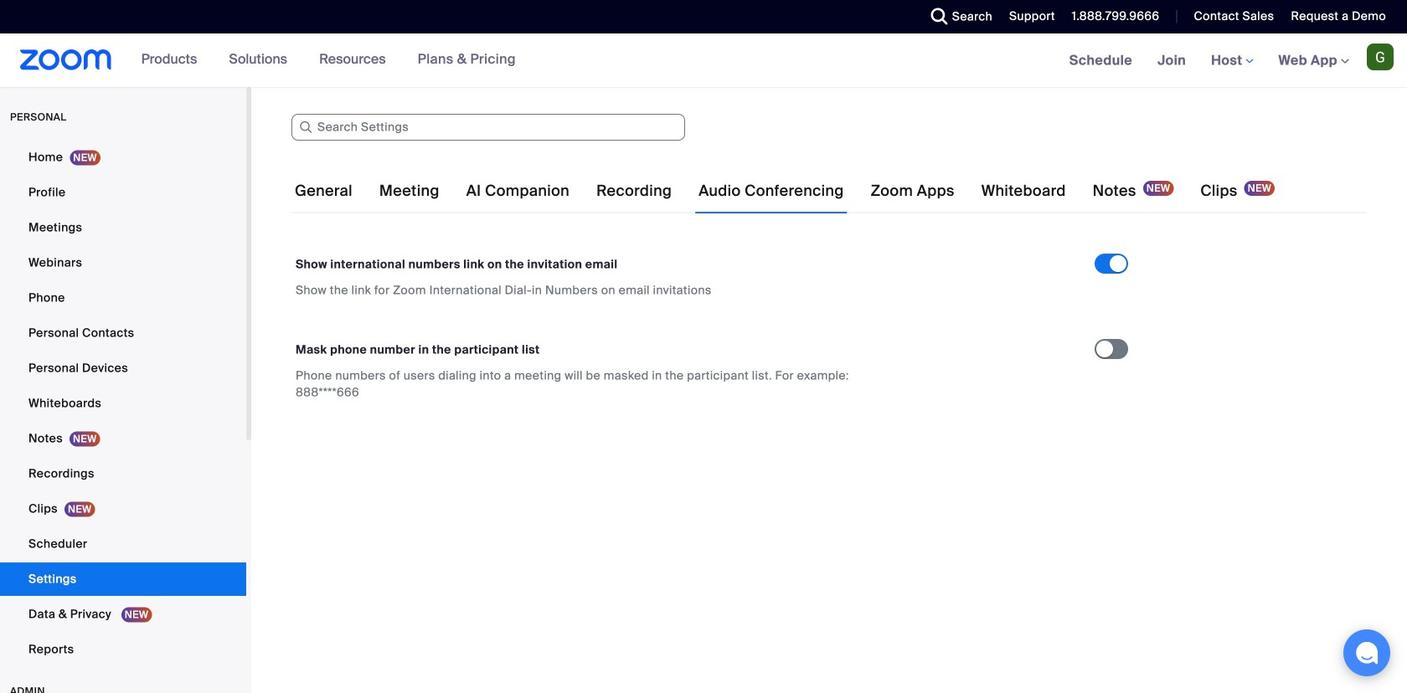 Task type: locate. For each thing, give the bounding box(es) containing it.
Search Settings text field
[[292, 114, 685, 141]]

banner
[[0, 34, 1408, 88]]

zoom logo image
[[20, 49, 112, 70]]

personal menu menu
[[0, 141, 246, 669]]



Task type: vqa. For each thing, say whether or not it's contained in the screenshot.
'Dashboard' image
no



Task type: describe. For each thing, give the bounding box(es) containing it.
profile picture image
[[1367, 44, 1394, 70]]

meetings navigation
[[1057, 34, 1408, 88]]

tabs of my account settings page tab list
[[292, 168, 1279, 214]]

product information navigation
[[129, 34, 529, 87]]

open chat image
[[1356, 642, 1379, 665]]



